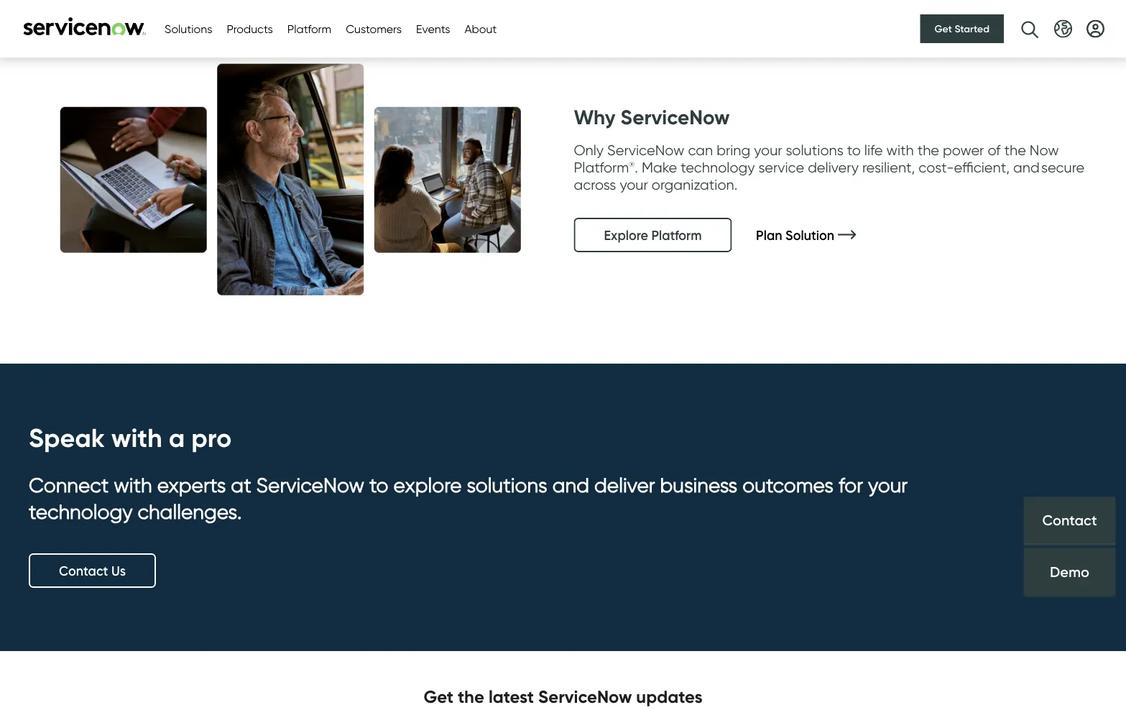 Task type: vqa. For each thing, say whether or not it's contained in the screenshot.
Resources link
no



Task type: locate. For each thing, give the bounding box(es) containing it.
the left power
[[918, 142, 939, 159]]

with left a
[[111, 422, 162, 454]]

life
[[864, 142, 883, 159]]

0 vertical spatial technology
[[681, 159, 755, 176]]

only
[[574, 142, 604, 159]]

your down '®'
[[620, 176, 648, 194]]

explore platform
[[604, 227, 702, 243]]

to inside only servicenow can bring your solutions to life with the power of the now platform
[[847, 142, 861, 159]]

business
[[660, 473, 738, 497]]

servicenow image
[[22, 17, 147, 36]]

the left latest
[[458, 686, 484, 708]]

0 horizontal spatial get
[[424, 686, 454, 708]]

0 horizontal spatial to
[[369, 473, 389, 497]]

1 vertical spatial contact
[[59, 563, 108, 579]]

contact for contact us
[[59, 563, 108, 579]]

products button
[[227, 20, 273, 37]]

1 horizontal spatial technology
[[681, 159, 755, 176]]

platform
[[287, 22, 331, 36], [574, 159, 629, 176], [651, 227, 702, 243]]

your right for
[[868, 473, 908, 497]]

cost-
[[919, 159, 954, 176]]

about
[[465, 22, 497, 36]]

customers button
[[346, 20, 402, 37]]

®
[[629, 160, 635, 168]]

contact
[[1042, 511, 1097, 529], [59, 563, 108, 579]]

with right life
[[887, 142, 914, 159]]

of
[[988, 142, 1001, 159]]

pro
[[191, 422, 232, 454]]

products
[[227, 22, 273, 36]]

1 horizontal spatial platform
[[574, 159, 629, 176]]

get for get the latest servicenow updates
[[424, 686, 454, 708]]

0 vertical spatial your
[[754, 142, 782, 159]]

technology inside connect with experts at servicenow to explore solutions and deliver business outcomes for your technology challenges.
[[29, 499, 133, 524]]

power
[[943, 142, 984, 159]]

1 vertical spatial get
[[424, 686, 454, 708]]

2 horizontal spatial your
[[868, 473, 908, 497]]

speak with a pro
[[29, 422, 232, 454]]

1 vertical spatial to
[[369, 473, 389, 497]]

contact up demo
[[1042, 511, 1097, 529]]

efficient,
[[954, 159, 1010, 176]]

0 vertical spatial contact
[[1042, 511, 1097, 529]]

platform left .
[[574, 159, 629, 176]]

2 horizontal spatial platform
[[651, 227, 702, 243]]

solutions inside connect with experts at servicenow to explore solutions and deliver business outcomes for your technology challenges.
[[467, 473, 547, 497]]

with inside only servicenow can bring your solutions to life with the power of the now platform
[[887, 142, 914, 159]]

0 horizontal spatial platform
[[287, 22, 331, 36]]

2 vertical spatial with
[[114, 473, 152, 497]]

to
[[847, 142, 861, 159], [369, 473, 389, 497]]

with for at
[[114, 473, 152, 497]]

0 vertical spatial with
[[887, 142, 914, 159]]

with
[[887, 142, 914, 159], [111, 422, 162, 454], [114, 473, 152, 497]]

outcomes
[[743, 473, 834, 497]]

0 vertical spatial solutions
[[786, 142, 844, 159]]

why
[[574, 104, 616, 130]]

transform your business with the now platform image
[[29, 33, 552, 327]]

contact left us
[[59, 563, 108, 579]]

the right the of
[[1004, 142, 1026, 159]]

resilient,
[[862, 159, 915, 176]]

challenges.
[[138, 499, 242, 524]]

explore
[[604, 227, 648, 243]]

us
[[111, 563, 126, 579]]

with down speak with a pro
[[114, 473, 152, 497]]

1 horizontal spatial contact
[[1042, 511, 1097, 529]]

experts
[[157, 473, 226, 497]]

platform right explore
[[651, 227, 702, 243]]

with inside connect with experts at servicenow to explore solutions and deliver business outcomes for your technology challenges.
[[114, 473, 152, 497]]

1 horizontal spatial solutions
[[786, 142, 844, 159]]

solutions left life
[[786, 142, 844, 159]]

1 vertical spatial your
[[620, 176, 648, 194]]

for
[[839, 473, 863, 497]]

0 vertical spatial get
[[935, 23, 952, 35]]

0 vertical spatial to
[[847, 142, 861, 159]]

events button
[[416, 20, 450, 37]]

a
[[169, 422, 185, 454]]

1 vertical spatial solutions
[[467, 473, 547, 497]]

. make technology service delivery resilient, cost-efficient, and secure across your organization.
[[574, 159, 1085, 194]]

2 vertical spatial your
[[868, 473, 908, 497]]

technology right make
[[681, 159, 755, 176]]

1 horizontal spatial your
[[754, 142, 782, 159]]

your
[[754, 142, 782, 159], [620, 176, 648, 194], [868, 473, 908, 497]]

platform right the products
[[287, 22, 331, 36]]

1 horizontal spatial to
[[847, 142, 861, 159]]

0 horizontal spatial your
[[620, 176, 648, 194]]

technology down connect at the bottom left of the page
[[29, 499, 133, 524]]

to left explore
[[369, 473, 389, 497]]

servicenow
[[621, 104, 730, 130], [607, 142, 685, 159], [256, 473, 364, 497], [538, 686, 632, 708]]

the
[[918, 142, 939, 159], [1004, 142, 1026, 159], [458, 686, 484, 708]]

get started link
[[920, 14, 1004, 43]]

go to servicenow account image
[[1087, 20, 1105, 38]]

1 horizontal spatial get
[[935, 23, 952, 35]]

get started
[[935, 23, 990, 35]]

platform button
[[287, 20, 331, 37]]

1 horizontal spatial the
[[918, 142, 939, 159]]

1 vertical spatial technology
[[29, 499, 133, 524]]

make
[[642, 159, 677, 176]]

solutions
[[786, 142, 844, 159], [467, 473, 547, 497]]

to left life
[[847, 142, 861, 159]]

your right "bring"
[[754, 142, 782, 159]]

technology
[[681, 159, 755, 176], [29, 499, 133, 524]]

platform inside only servicenow can bring your solutions to life with the power of the now platform
[[574, 159, 629, 176]]

connect with experts at servicenow to explore solutions and deliver business outcomes for your technology challenges.
[[29, 473, 908, 524]]

solutions inside only servicenow can bring your solutions to life with the power of the now platform
[[786, 142, 844, 159]]

0 horizontal spatial technology
[[29, 499, 133, 524]]

events
[[416, 22, 450, 36]]

solutions left and
[[467, 473, 547, 497]]

1 vertical spatial with
[[111, 422, 162, 454]]

0 horizontal spatial contact
[[59, 563, 108, 579]]

1 vertical spatial platform
[[574, 159, 629, 176]]

only servicenow can bring your solutions to life with the power of the now platform
[[574, 142, 1059, 176]]

get the latest servicenow updates
[[424, 686, 703, 708]]

0 horizontal spatial solutions
[[467, 473, 547, 497]]

and secure
[[1013, 159, 1085, 176]]

get
[[935, 23, 952, 35], [424, 686, 454, 708]]

at
[[231, 473, 251, 497]]



Task type: describe. For each thing, give the bounding box(es) containing it.
service
[[759, 159, 804, 176]]

explore
[[394, 473, 462, 497]]

with for pro
[[111, 422, 162, 454]]

2 vertical spatial platform
[[651, 227, 702, 243]]

servicenow inside only servicenow can bring your solutions to life with the power of the now platform
[[607, 142, 685, 159]]

to inside connect with experts at servicenow to explore solutions and deliver business outcomes for your technology challenges.
[[369, 473, 389, 497]]

contact us
[[59, 563, 126, 579]]

your inside only servicenow can bring your solutions to life with the power of the now platform
[[754, 142, 782, 159]]

updates
[[636, 686, 703, 708]]

0 horizontal spatial the
[[458, 686, 484, 708]]

organization.
[[652, 176, 738, 194]]

plan
[[756, 227, 782, 243]]

contact link
[[1024, 497, 1115, 544]]

customers
[[346, 22, 402, 36]]

delivery
[[808, 159, 859, 176]]

your inside . make technology service delivery resilient, cost-efficient, and secure across your organization.
[[620, 176, 648, 194]]

plan solution link
[[756, 227, 878, 243]]

across
[[574, 176, 616, 194]]

connect
[[29, 473, 109, 497]]

contact us link
[[29, 554, 156, 588]]

started
[[955, 23, 990, 35]]

get for get started
[[935, 23, 952, 35]]

plan solution
[[756, 227, 834, 243]]

bring
[[717, 142, 751, 159]]

0 vertical spatial platform
[[287, 22, 331, 36]]

demo
[[1050, 563, 1090, 580]]

2 horizontal spatial the
[[1004, 142, 1026, 159]]

solutions button
[[165, 20, 212, 37]]

.
[[635, 159, 638, 176]]

and
[[553, 473, 589, 497]]

servicenow inside connect with experts at servicenow to explore solutions and deliver business outcomes for your technology challenges.
[[256, 473, 364, 497]]

solution
[[786, 227, 834, 243]]

technology inside . make technology service delivery resilient, cost-efficient, and secure across your organization.
[[681, 159, 755, 176]]

can
[[688, 142, 713, 159]]

speak
[[29, 422, 105, 454]]

now
[[1030, 142, 1059, 159]]

contact for contact
[[1042, 511, 1097, 529]]

why servicenow
[[574, 104, 730, 130]]

about button
[[465, 20, 497, 37]]

your inside connect with experts at servicenow to explore solutions and deliver business outcomes for your technology challenges.
[[868, 473, 908, 497]]

solutions
[[165, 22, 212, 36]]

latest
[[489, 686, 534, 708]]

demo link
[[1024, 548, 1115, 596]]

explore platform link
[[574, 218, 732, 252]]

deliver
[[594, 473, 655, 497]]



